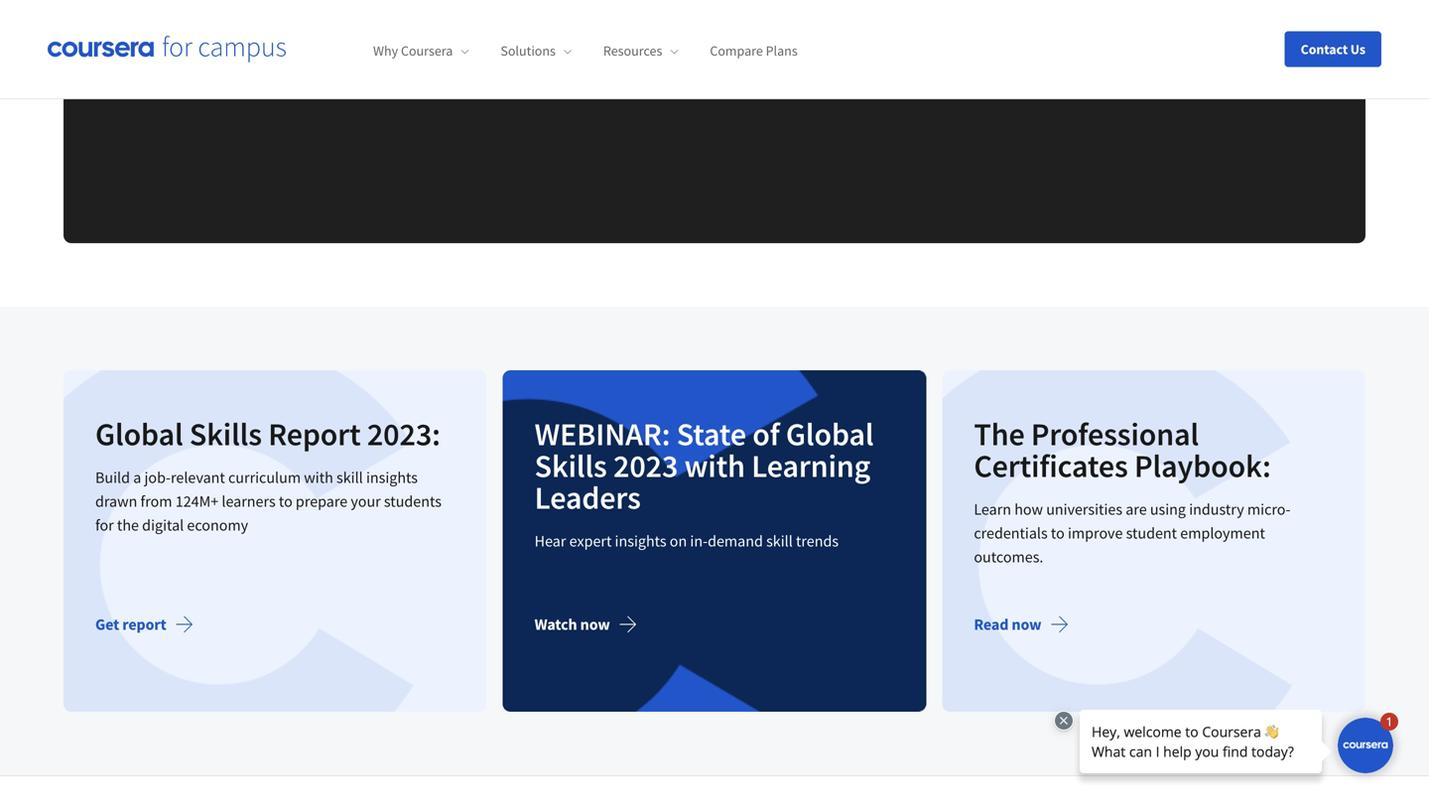 Task type: vqa. For each thing, say whether or not it's contained in the screenshot.
the need at the left top
no



Task type: locate. For each thing, give the bounding box(es) containing it.
contact us
[[587, 50, 660, 70]]

your
[[351, 491, 381, 511]]

skill
[[337, 467, 363, 487], [766, 531, 793, 551]]

0 horizontal spatial skills
[[189, 414, 262, 453]]

0 horizontal spatial now
[[580, 614, 610, 634]]

1 now from the left
[[580, 614, 610, 634]]

watch now
[[535, 614, 610, 634]]

learn
[[974, 499, 1012, 519]]

certificates
[[974, 446, 1128, 485]]

1 horizontal spatial to
[[1051, 523, 1065, 543]]

report
[[268, 414, 361, 453]]

now right read
[[1012, 614, 1042, 634]]

1 horizontal spatial skill
[[766, 531, 793, 551]]

student
[[1126, 523, 1177, 543]]

0 vertical spatial to
[[279, 491, 293, 511]]

in-
[[690, 531, 708, 551]]

global up a
[[95, 414, 183, 453]]

2023:
[[367, 414, 441, 453]]

with up prepare
[[304, 467, 333, 487]]

skills left 2023
[[535, 446, 607, 485]]

us
[[1351, 40, 1366, 58]]

from
[[141, 491, 172, 511]]

2023
[[614, 446, 678, 485]]

1 horizontal spatial skills
[[535, 446, 607, 485]]

0 vertical spatial skill
[[337, 467, 363, 487]]

industry
[[1189, 499, 1245, 519]]

0 horizontal spatial with
[[304, 467, 333, 487]]

hear
[[535, 531, 566, 551]]

watch now button
[[535, 600, 654, 648]]

skill left trends
[[766, 531, 793, 551]]

global inside webinar: state of global skills 2023 with learning leaders
[[786, 414, 874, 453]]

learners
[[222, 491, 276, 511]]

0 horizontal spatial to
[[279, 491, 293, 511]]

insights
[[366, 467, 418, 487], [615, 531, 667, 551]]

webinar:
[[535, 414, 671, 453]]

compare for compare plans
[[710, 42, 763, 60]]

skill inside build a job-relevant curriculum with skill insights drawn from 124m+ learners to prepare your students for the digital economy
[[337, 467, 363, 487]]

now
[[580, 614, 610, 634], [1012, 614, 1042, 634]]

hear expert insights on in-demand skill trends
[[535, 531, 839, 551]]

global right of
[[786, 414, 874, 453]]

1 vertical spatial skill
[[766, 531, 793, 551]]

now right watch
[[580, 614, 610, 634]]

solutions
[[501, 42, 556, 60]]

compare inside compare plans link
[[739, 50, 802, 70]]

1 horizontal spatial now
[[1012, 614, 1042, 634]]

1 horizontal spatial with
[[685, 446, 745, 485]]

report
[[122, 614, 166, 634]]

now inside the watch now button
[[580, 614, 610, 634]]

outcomes.
[[974, 547, 1044, 567]]

0 horizontal spatial insights
[[366, 467, 418, 487]]

how
[[1015, 499, 1043, 519]]

with left of
[[685, 446, 745, 485]]

to down the curriculum on the left of page
[[279, 491, 293, 511]]

improve
[[1068, 523, 1123, 543]]

insights up students
[[366, 467, 418, 487]]

with
[[685, 446, 745, 485], [304, 467, 333, 487]]

skills up relevant
[[189, 414, 262, 453]]

0 horizontal spatial contact
[[587, 50, 641, 70]]

compare plans
[[739, 50, 843, 70]]

plans
[[805, 50, 843, 70]]

read
[[974, 614, 1009, 634]]

0 horizontal spatial skill
[[337, 467, 363, 487]]

1 vertical spatial to
[[1051, 523, 1065, 543]]

demand
[[708, 531, 763, 551]]

compare plans link
[[707, 37, 874, 84]]

to
[[279, 491, 293, 511], [1051, 523, 1065, 543]]

insights left on
[[615, 531, 667, 551]]

compare plans link
[[710, 42, 798, 60]]

get report button
[[95, 600, 210, 648]]

skills
[[189, 414, 262, 453], [535, 446, 607, 485]]

global skills report 2023:
[[95, 414, 441, 453]]

2 now from the left
[[1012, 614, 1042, 634]]

contact inside button
[[1301, 40, 1348, 58]]

the
[[117, 515, 139, 535]]

skill for of
[[766, 531, 793, 551]]

compare
[[710, 42, 763, 60], [739, 50, 802, 70]]

1 horizontal spatial contact
[[1301, 40, 1348, 58]]

build a job-relevant curriculum with skill insights drawn from 124m+ learners to prepare your students for the digital economy
[[95, 467, 442, 535]]

prepare
[[296, 491, 348, 511]]

why
[[373, 42, 398, 60]]

build
[[95, 467, 130, 487]]

with inside build a job-relevant curriculum with skill insights drawn from 124m+ learners to prepare your students for the digital economy
[[304, 467, 333, 487]]

0 vertical spatial insights
[[366, 467, 418, 487]]

now inside read now button
[[1012, 614, 1042, 634]]

1 horizontal spatial insights
[[615, 531, 667, 551]]

plans
[[766, 42, 798, 60]]

to inside build a job-relevant curriculum with skill insights drawn from 124m+ learners to prepare your students for the digital economy
[[279, 491, 293, 511]]

skill up your on the bottom left
[[337, 467, 363, 487]]

why coursera
[[373, 42, 453, 60]]

compare plans
[[710, 42, 798, 60]]

job-
[[144, 467, 171, 487]]

contact us
[[1301, 40, 1366, 58]]

contact for contact us
[[1301, 40, 1348, 58]]

to down universities at the right bottom of the page
[[1051, 523, 1065, 543]]

resources
[[603, 42, 663, 60]]

0 horizontal spatial global
[[95, 414, 183, 453]]

global
[[95, 414, 183, 453], [786, 414, 874, 453]]

1 horizontal spatial global
[[786, 414, 874, 453]]

coursera
[[401, 42, 453, 60]]

contact
[[1301, 40, 1348, 58], [587, 50, 641, 70]]

2 global from the left
[[786, 414, 874, 453]]

read now button
[[974, 600, 1085, 648]]



Task type: describe. For each thing, give the bounding box(es) containing it.
of
[[753, 414, 780, 453]]

1 global from the left
[[95, 414, 183, 453]]

the
[[974, 414, 1025, 453]]

on
[[670, 531, 687, 551]]

compare for compare plans
[[739, 50, 802, 70]]

the professional certificates playbook:
[[974, 414, 1271, 485]]

expert
[[569, 531, 612, 551]]

relevant
[[171, 467, 225, 487]]

resources link
[[603, 42, 678, 60]]

digital
[[142, 515, 184, 535]]

us
[[644, 50, 660, 70]]

skills inside webinar: state of global skills 2023 with learning leaders
[[535, 446, 607, 485]]

solutions link
[[501, 42, 572, 60]]

get report
[[95, 614, 166, 634]]

micro-
[[1248, 499, 1291, 519]]

1 vertical spatial insights
[[615, 531, 667, 551]]

credentials
[[974, 523, 1048, 543]]

now for the professional certificates playbook:
[[1012, 614, 1042, 634]]

trends
[[796, 531, 839, 551]]

universities
[[1047, 499, 1123, 519]]

economy
[[187, 515, 248, 535]]

employment
[[1181, 523, 1266, 543]]

curriculum
[[228, 467, 301, 487]]

for
[[95, 515, 114, 535]]

a
[[133, 467, 141, 487]]

learning
[[752, 446, 871, 485]]

webinar: state of global skills 2023 with learning leaders
[[535, 414, 874, 517]]

using
[[1150, 499, 1186, 519]]

coursera for campus image
[[48, 35, 286, 63]]

contact us button
[[1285, 31, 1382, 67]]

get
[[95, 614, 119, 634]]

leaders
[[535, 477, 641, 517]]

drawn
[[95, 491, 137, 511]]

playbook:
[[1135, 446, 1271, 485]]

professional
[[1031, 414, 1199, 453]]

contact us link
[[555, 37, 692, 84]]

with inside webinar: state of global skills 2023 with learning leaders
[[685, 446, 745, 485]]

to inside learn how universities are using industry micro- credentials to improve student employment outcomes.
[[1051, 523, 1065, 543]]

are
[[1126, 499, 1147, 519]]

why coursera link
[[373, 42, 469, 60]]

read now
[[974, 614, 1042, 634]]

now for webinar: state of global skills 2023 with learning leaders
[[580, 614, 610, 634]]

insights inside build a job-relevant curriculum with skill insights drawn from 124m+ learners to prepare your students for the digital economy
[[366, 467, 418, 487]]

contact for contact us
[[587, 50, 641, 70]]

skill for report
[[337, 467, 363, 487]]

students
[[384, 491, 442, 511]]

watch
[[535, 614, 577, 634]]

state
[[677, 414, 747, 453]]

124m+
[[175, 491, 219, 511]]

learn how universities are using industry micro- credentials to improve student employment outcomes.
[[974, 499, 1291, 567]]



